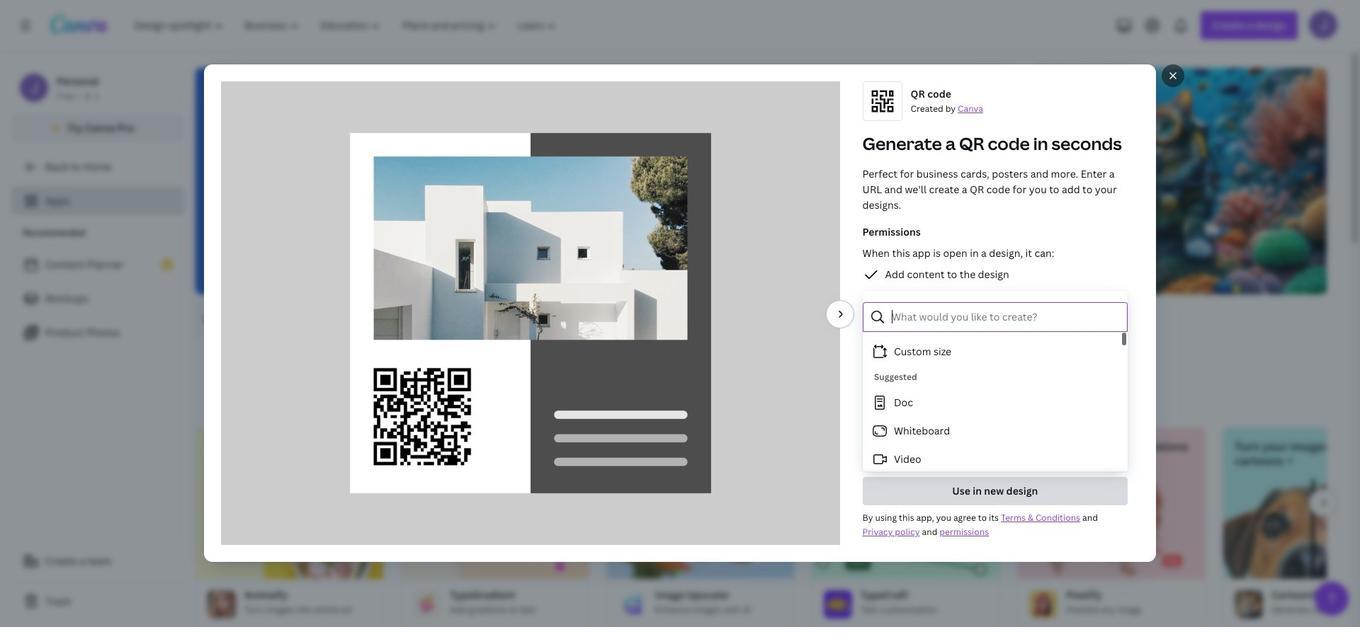 Task type: vqa. For each thing, say whether or not it's contained in the screenshot.
"group"
no



Task type: locate. For each thing, give the bounding box(es) containing it.
1 vertical spatial image upscaler image
[[619, 591, 647, 619]]

typecraft image
[[824, 591, 852, 619]]

animeify image
[[196, 480, 383, 579], [208, 591, 236, 619]]

What would you like to create? search field
[[892, 304, 1118, 331]]

pixelify image
[[1018, 480, 1205, 579], [1029, 591, 1058, 619]]

0 horizontal spatial list
[[11, 251, 184, 347]]

image upscaler image
[[607, 480, 794, 579], [619, 591, 647, 619]]

cartoonify image
[[1224, 480, 1360, 579], [1235, 591, 1263, 619]]

typegradient image
[[402, 480, 589, 579]]

0 vertical spatial animeify image
[[196, 480, 383, 579]]

Input field to search for apps search field
[[224, 307, 441, 334]]

0 vertical spatial cartoonify image
[[1224, 480, 1360, 579]]

1 vertical spatial cartoonify image
[[1235, 591, 1263, 619]]

list
[[11, 251, 184, 347], [863, 267, 1128, 306]]



Task type: describe. For each thing, give the bounding box(es) containing it.
1 horizontal spatial list
[[863, 267, 1128, 306]]

typecraft image
[[813, 480, 1000, 579]]

0 vertical spatial image upscaler image
[[607, 480, 794, 579]]

1 vertical spatial pixelify image
[[1029, 591, 1058, 619]]

0 vertical spatial pixelify image
[[1018, 480, 1205, 579]]

typegradient image
[[413, 591, 441, 619]]

an image with a cursor next to a text box containing the prompt "a cat going scuba diving" to generate an image. the generated image of a cat doing scuba diving is behind the text box. image
[[924, 68, 1327, 295]]

1 vertical spatial animeify image
[[208, 591, 236, 619]]

top level navigation element
[[125, 11, 569, 40]]



